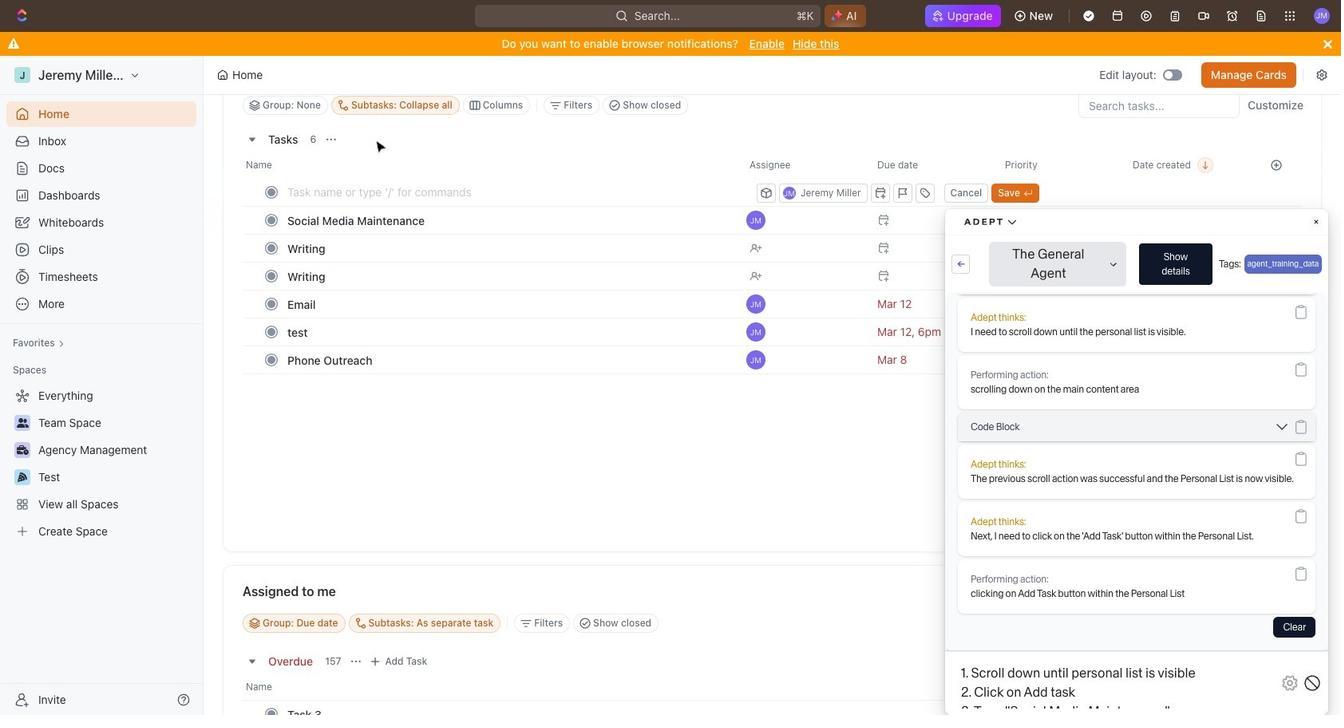 Task type: vqa. For each thing, say whether or not it's contained in the screenshot.
the Assigned to
no



Task type: locate. For each thing, give the bounding box(es) containing it.
2 search tasks... text field from the top
[[1080, 612, 1240, 636]]

tree
[[6, 383, 196, 545]]

1 vertical spatial search tasks... text field
[[1080, 612, 1240, 636]]

sidebar navigation
[[0, 56, 207, 716]]

Search tasks... text field
[[1080, 93, 1240, 117], [1080, 612, 1240, 636]]

user group image
[[16, 419, 28, 428]]

jeremy miller's workspace, , element
[[14, 67, 30, 83]]

business time image
[[16, 446, 28, 455]]

0 vertical spatial search tasks... text field
[[1080, 93, 1240, 117]]



Task type: describe. For each thing, give the bounding box(es) containing it.
1 search tasks... text field from the top
[[1080, 93, 1240, 117]]

set priority image
[[996, 206, 1124, 235]]

pizza slice image
[[18, 473, 27, 482]]

Task name or type '/' for commands text field
[[288, 179, 754, 204]]

tree inside sidebar navigation
[[6, 383, 196, 545]]



